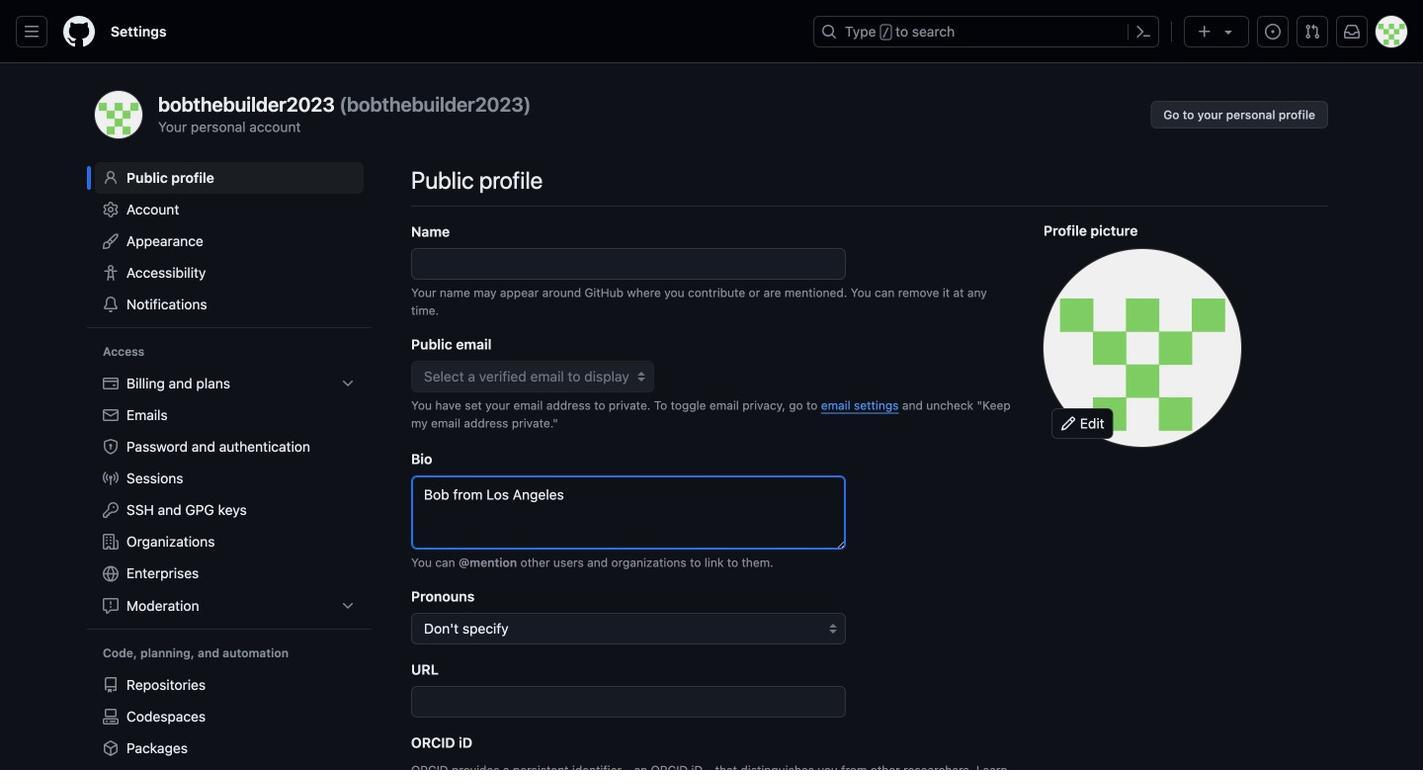 Task type: vqa. For each thing, say whether or not it's contained in the screenshot.
bottommost LIST
yes



Task type: locate. For each thing, give the bounding box(es) containing it.
@bobthebuilder2023 image
[[95, 91, 142, 138], [1044, 249, 1242, 447]]

0 vertical spatial list
[[95, 368, 364, 622]]

None text field
[[411, 686, 846, 718]]

None text field
[[411, 248, 846, 280]]

0 vertical spatial @bobthebuilder2023 image
[[95, 91, 142, 138]]

package image
[[103, 741, 119, 756]]

1 vertical spatial @bobthebuilder2023 image
[[1044, 249, 1242, 447]]

shield lock image
[[103, 439, 119, 455]]

0 horizontal spatial @bobthebuilder2023 image
[[95, 91, 142, 138]]

globe image
[[103, 566, 119, 582]]

2 list from the top
[[95, 669, 364, 770]]

person image
[[103, 170, 119, 186]]

mail image
[[103, 407, 119, 423]]

git pull request image
[[1305, 24, 1321, 40]]

1 horizontal spatial @bobthebuilder2023 image
[[1044, 249, 1242, 447]]

list
[[95, 368, 364, 622], [95, 669, 364, 770]]

Tell us a little bit about yourself text field
[[411, 476, 846, 550]]

accessibility image
[[103, 265, 119, 281]]

organization image
[[103, 534, 119, 550]]

1 vertical spatial list
[[95, 669, 364, 770]]



Task type: describe. For each thing, give the bounding box(es) containing it.
repo image
[[103, 677, 119, 693]]

bell image
[[103, 297, 119, 312]]

paintbrush image
[[103, 233, 119, 249]]

gear image
[[103, 202, 119, 218]]

notifications image
[[1345, 24, 1360, 40]]

broadcast image
[[103, 471, 119, 486]]

issue opened image
[[1266, 24, 1281, 40]]

1 list from the top
[[95, 368, 364, 622]]

key image
[[103, 502, 119, 518]]

command palette image
[[1136, 24, 1152, 40]]

pencil image
[[1061, 416, 1077, 432]]

codespaces image
[[103, 709, 119, 725]]

triangle down image
[[1221, 24, 1237, 40]]

homepage image
[[63, 16, 95, 47]]

plus image
[[1197, 24, 1213, 40]]



